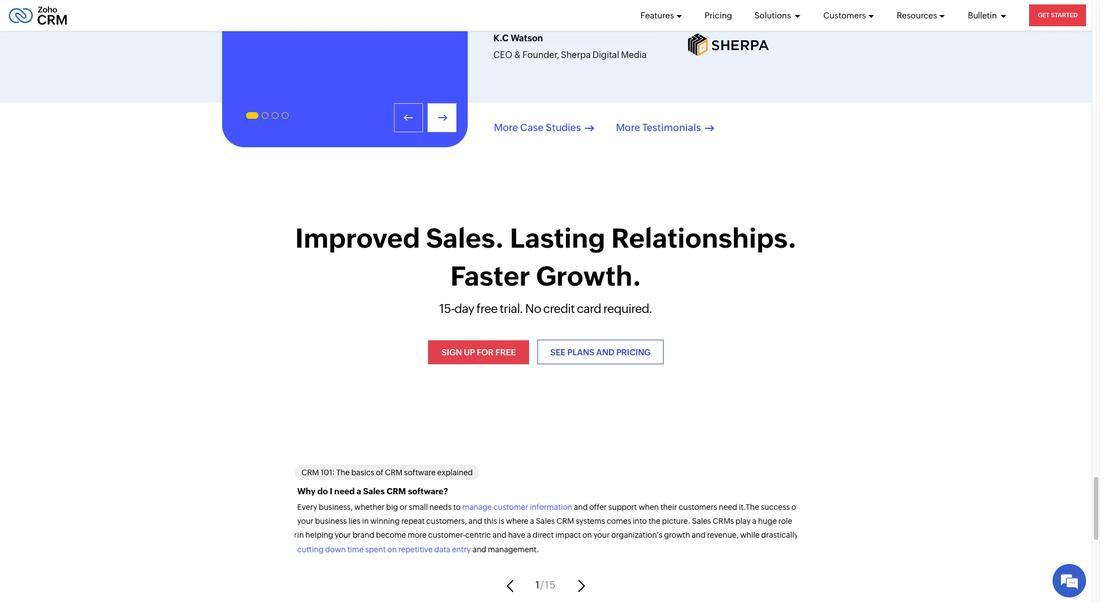Task type: describe. For each thing, give the bounding box(es) containing it.
drastically
[[759, 531, 796, 540]]

no
[[526, 302, 541, 316]]

for
[[477, 348, 494, 357]]

plans
[[568, 348, 595, 357]]

crm left 101:
[[302, 468, 319, 477]]

and down is
[[490, 531, 504, 540]]

sign
[[442, 348, 462, 357]]

improved
[[295, 223, 420, 254]]

business,
[[316, 503, 350, 512]]

more case studies
[[494, 122, 581, 133]]

testimonials
[[643, 122, 701, 133]]

more testimonials link
[[616, 113, 714, 134]]

sign up for free link
[[429, 340, 529, 364]]

a right where
[[528, 517, 532, 526]]

the
[[336, 468, 350, 477]]

why do i need a sales crm software?
[[295, 487, 446, 496]]

sherpa
[[561, 50, 591, 60]]

needs
[[427, 503, 449, 512]]

it.the
[[737, 503, 757, 512]]

improved sales. lasting relationships. faster growth.
[[295, 223, 797, 292]]

when
[[636, 503, 657, 512]]

faster
[[451, 261, 531, 292]]

0 horizontal spatial sales
[[361, 487, 382, 496]]

software
[[404, 468, 436, 477]]

0 horizontal spatial in
[[295, 531, 302, 540]]

get
[[1038, 12, 1050, 18]]

their
[[658, 503, 675, 512]]

cutting
[[295, 545, 321, 554]]

ceo
[[494, 50, 513, 60]]

management.
[[486, 545, 537, 554]]

direct
[[530, 531, 552, 540]]

resources
[[897, 10, 938, 20]]

get started link
[[1030, 4, 1087, 26]]

play
[[733, 517, 749, 526]]

media
[[621, 50, 647, 60]]

15-
[[440, 302, 455, 316]]

systems
[[574, 517, 603, 526]]

and right growth on the bottom right of the page
[[690, 531, 704, 540]]

see
[[551, 348, 566, 357]]

get started
[[1038, 12, 1078, 18]]

0 vertical spatial in
[[360, 517, 366, 526]]

k.c watson
[[494, 33, 543, 43]]

next button
[[571, 580, 588, 594]]

become
[[374, 531, 404, 540]]

cutting down time spent on repetitive data entry link
[[295, 545, 469, 554]]

brand
[[350, 531, 372, 540]]

data
[[432, 545, 448, 554]]

customers,
[[424, 517, 465, 526]]

support
[[606, 503, 635, 512]]

1 horizontal spatial your
[[332, 531, 349, 540]]

15-day free trial. no credit card required.
[[440, 302, 653, 316]]

digital
[[593, 50, 620, 60]]

winning
[[368, 517, 397, 526]]

customers
[[824, 10, 867, 20]]

the
[[646, 517, 658, 526]]

manage customer information link
[[460, 503, 570, 512]]

every business, whether big or small needs to manage customer information
[[295, 503, 570, 512]]

where
[[504, 517, 526, 526]]

and
[[597, 348, 615, 357]]

crm inside and offer support when their customers need it.the success of your business lies in winning repeat customers, and this is where a sales crm systems comes into the picture. sales crms play a huge role in helping your brand become more customer-centric and have a direct impact on your organization's growth and revenue, while drastically cutting down time spent on repetitive data entry and management.
[[554, 517, 572, 526]]

comes
[[605, 517, 629, 526]]

growth.
[[536, 261, 642, 292]]

credit
[[544, 302, 575, 316]]

why
[[295, 487, 313, 496]]

101:
[[321, 468, 335, 477]]

and up systems
[[572, 503, 586, 512]]

this
[[482, 517, 495, 526]]

more
[[405, 531, 424, 540]]

crm left software
[[385, 468, 403, 477]]

growth
[[662, 531, 688, 540]]

time
[[345, 545, 361, 554]]

entry
[[450, 545, 469, 554]]

0 vertical spatial free
[[477, 302, 498, 316]]

2 horizontal spatial sales
[[690, 517, 709, 526]]

a right play
[[750, 517, 754, 526]]

a right have
[[525, 531, 529, 540]]

huge
[[756, 517, 775, 526]]

features link
[[641, 0, 683, 31]]

have
[[506, 531, 523, 540]]

basics
[[352, 468, 375, 477]]

repetitive
[[396, 545, 430, 554]]

spent
[[363, 545, 383, 554]]

2 horizontal spatial your
[[591, 531, 608, 540]]

1 vertical spatial free
[[496, 348, 516, 357]]

previous
[[504, 582, 533, 591]]

lasting
[[510, 223, 606, 254]]



Task type: vqa. For each thing, say whether or not it's contained in the screenshot.
"Management"
no



Task type: locate. For each thing, give the bounding box(es) containing it.
crm up impact
[[554, 517, 572, 526]]

free right for
[[496, 348, 516, 357]]

your up down
[[332, 531, 349, 540]]

2 /15
[[535, 579, 557, 591]]

manage
[[460, 503, 490, 512]]

crm
[[302, 468, 319, 477], [385, 468, 403, 477], [384, 487, 404, 496], [554, 517, 572, 526]]

role
[[776, 517, 790, 526]]

sales
[[361, 487, 382, 496], [534, 517, 553, 526], [690, 517, 709, 526]]

0 horizontal spatial of
[[376, 468, 384, 477]]

1 vertical spatial of
[[789, 503, 797, 512]]

more for more case studies
[[494, 122, 519, 133]]

bulletin link
[[968, 0, 1008, 31]]

your down systems
[[591, 531, 608, 540]]

more testimonials
[[616, 122, 701, 133]]

1 more from the left
[[494, 122, 519, 133]]

see plans and pricing link
[[538, 340, 664, 364]]

1 vertical spatial need
[[717, 503, 735, 512]]

1 horizontal spatial on
[[580, 531, 590, 540]]

watson
[[511, 33, 543, 43]]

more case studies link
[[494, 113, 594, 134]]

need inside and offer support when their customers need it.the success of your business lies in winning repeat customers, and this is where a sales crm systems comes into the picture. sales crms play a huge role in helping your brand become more customer-centric and have a direct impact on your organization's growth and revenue, while drastically cutting down time spent on repetitive data entry and management.
[[717, 503, 735, 512]]

impact
[[553, 531, 579, 540]]

in up cutting
[[295, 531, 302, 540]]

crm 101: the basics of crm software explained
[[302, 468, 473, 477]]

more left testimonials at the right top of the page
[[616, 122, 641, 133]]

studies
[[546, 122, 581, 133]]

pricing link
[[705, 0, 733, 31]]

while
[[738, 531, 758, 540]]

0 horizontal spatial on
[[385, 545, 395, 554]]

more inside more case studies link
[[494, 122, 519, 133]]

more
[[494, 122, 519, 133], [616, 122, 641, 133]]

0 vertical spatial of
[[376, 468, 384, 477]]

small
[[407, 503, 426, 512]]

founder,
[[523, 50, 559, 60]]

&
[[514, 50, 521, 60]]

solutions
[[755, 10, 793, 20]]

next
[[572, 582, 587, 591]]

big
[[384, 503, 396, 512]]

need up crms
[[717, 503, 735, 512]]

customers
[[677, 503, 715, 512]]

of right basics
[[376, 468, 384, 477]]

0 horizontal spatial need
[[332, 487, 352, 496]]

centric
[[463, 531, 489, 540]]

see plans and pricing
[[551, 348, 651, 357]]

and down manage
[[466, 517, 480, 526]]

sales down customers
[[690, 517, 709, 526]]

a
[[354, 487, 359, 496], [528, 517, 532, 526], [750, 517, 754, 526], [525, 531, 529, 540]]

bulletin
[[968, 10, 999, 20]]

in right lies
[[360, 517, 366, 526]]

pricing
[[705, 10, 733, 20]]

of inside and offer support when their customers need it.the success of your business lies in winning repeat customers, and this is where a sales crm systems comes into the picture. sales crms play a huge role in helping your brand become more customer-centric and have a direct impact on your organization's growth and revenue, while drastically cutting down time spent on repetitive data entry and management.
[[789, 503, 797, 512]]

required.
[[604, 302, 653, 316]]

ceo & founder, sherpa digital media
[[494, 50, 647, 60]]

your down every
[[295, 517, 311, 526]]

and down centric
[[470, 545, 484, 554]]

in
[[360, 517, 366, 526], [295, 531, 302, 540]]

sales up direct
[[534, 517, 553, 526]]

a up whether
[[354, 487, 359, 496]]

your
[[295, 517, 311, 526], [332, 531, 349, 540], [591, 531, 608, 540]]

1 horizontal spatial in
[[360, 517, 366, 526]]

0 horizontal spatial more
[[494, 122, 519, 133]]

whether
[[352, 503, 382, 512]]

day
[[455, 302, 475, 316]]

need right i on the bottom left of the page
[[332, 487, 352, 496]]

explained
[[437, 468, 473, 477]]

1 horizontal spatial of
[[789, 503, 797, 512]]

zoho crm logo image
[[8, 3, 68, 28]]

of up role
[[789, 503, 797, 512]]

solutions link
[[755, 0, 802, 31]]

case
[[520, 122, 544, 133]]

more left case
[[494, 122, 519, 133]]

success
[[759, 503, 788, 512]]

free right the day
[[477, 302, 498, 316]]

on down systems
[[580, 531, 590, 540]]

0 vertical spatial on
[[580, 531, 590, 540]]

customer-
[[426, 531, 463, 540]]

free
[[477, 302, 498, 316], [496, 348, 516, 357]]

repeat
[[399, 517, 422, 526]]

resources link
[[897, 0, 946, 31]]

customer
[[491, 503, 526, 512]]

previous button
[[504, 580, 533, 594]]

/15
[[541, 579, 557, 591]]

card
[[577, 302, 602, 316]]

or
[[397, 503, 405, 512]]

1 horizontal spatial sales
[[534, 517, 553, 526]]

k.c
[[494, 33, 509, 43]]

to
[[451, 503, 458, 512]]

more inside "more testimonials" link
[[616, 122, 641, 133]]

crms
[[711, 517, 732, 526]]

into
[[631, 517, 645, 526]]

and offer support when their customers need it.the success of your business lies in winning repeat customers, and this is where a sales crm systems comes into the picture. sales crms play a huge role in helping your brand become more customer-centric and have a direct impact on your organization's growth and revenue, while drastically cutting down time spent on repetitive data entry and management.
[[295, 503, 797, 554]]

do
[[315, 487, 326, 496]]

helping
[[303, 531, 331, 540]]

offer
[[587, 503, 605, 512]]

started
[[1052, 12, 1078, 18]]

0 horizontal spatial your
[[295, 517, 311, 526]]

is
[[496, 517, 502, 526]]

1 horizontal spatial more
[[616, 122, 641, 133]]

more for more testimonials
[[616, 122, 641, 133]]

picture.
[[660, 517, 688, 526]]

sales up whether
[[361, 487, 382, 496]]

of
[[376, 468, 384, 477], [789, 503, 797, 512]]

features
[[641, 10, 674, 20]]

2 more from the left
[[616, 122, 641, 133]]

revenue,
[[705, 531, 737, 540]]

up
[[464, 348, 475, 357]]

business
[[313, 517, 345, 526]]

0 vertical spatial need
[[332, 487, 352, 496]]

every
[[295, 503, 315, 512]]

on down become
[[385, 545, 395, 554]]

software?
[[406, 487, 446, 496]]

1 vertical spatial on
[[385, 545, 395, 554]]

1 horizontal spatial need
[[717, 503, 735, 512]]

crm up big
[[384, 487, 404, 496]]

organization's
[[609, 531, 660, 540]]

1 vertical spatial in
[[295, 531, 302, 540]]



